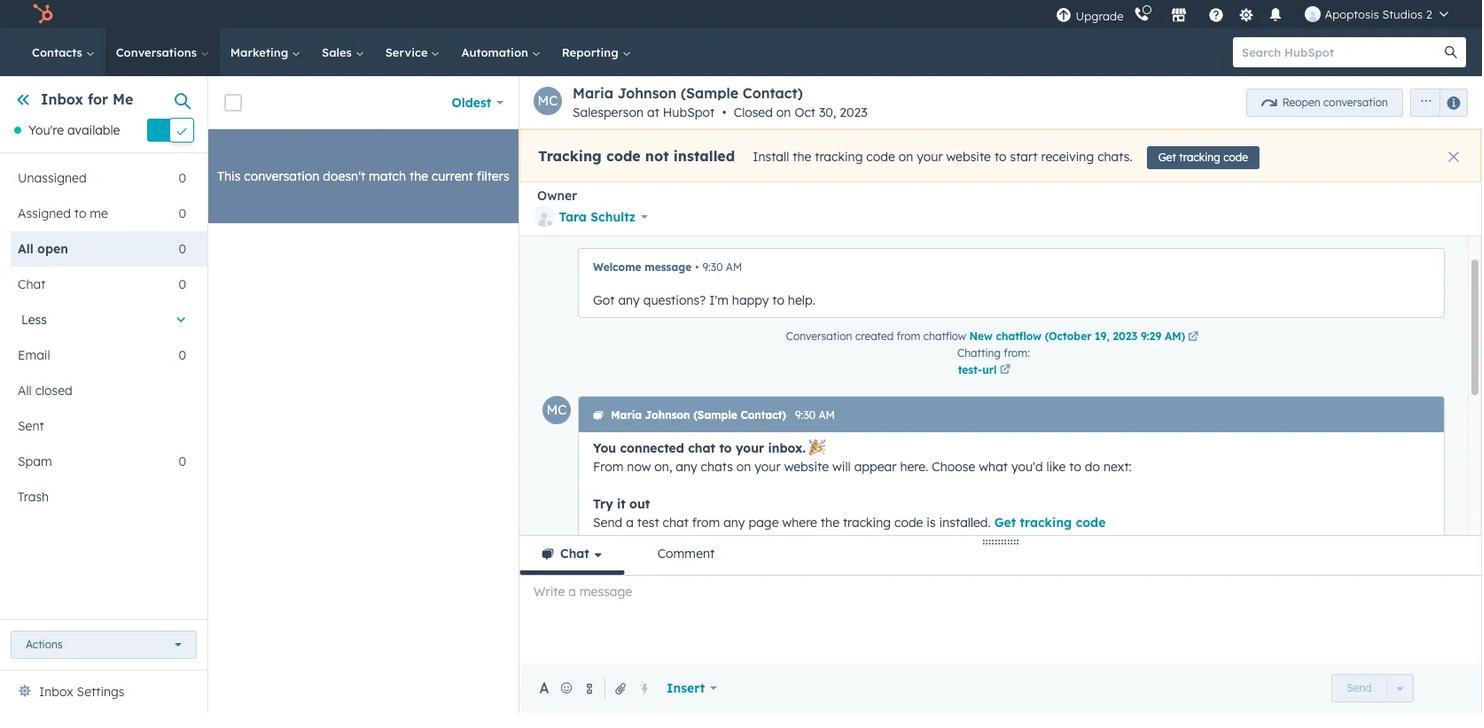 Task type: describe. For each thing, give the bounding box(es) containing it.
reporting
[[562, 45, 622, 59]]

chats
[[701, 459, 733, 475]]

am)
[[1165, 330, 1185, 343]]

you're available
[[28, 122, 120, 138]]

2023 inside maria johnson (sample contact) salesperson at hubspot • closed on oct 30, 2023
[[840, 105, 867, 121]]

it
[[617, 496, 626, 512]]

availability.
[[800, 683, 866, 698]]

marketing
[[230, 45, 292, 59]]

closed
[[734, 105, 773, 121]]

conversation for reopen
[[1323, 95, 1388, 109]]

link opens in a new window image inside new chatflow (october 19, 2023 9:29 am) 'link'
[[1188, 332, 1199, 343]]

conversation created from chatflow
[[786, 330, 969, 343]]

and for automation.
[[771, 571, 793, 587]]

now
[[627, 459, 651, 475]]

to inside tracking code not installed alert
[[994, 149, 1007, 165]]

marketing link
[[220, 28, 311, 76]]

installed.
[[939, 515, 991, 531]]

trash button
[[11, 480, 186, 515]]

code inside button
[[1223, 151, 1248, 164]]

automation
[[461, 45, 532, 59]]

0 for all open
[[179, 241, 186, 257]]

your inside tracking code not installed alert
[[917, 149, 943, 165]]

on inside tracking code not installed alert
[[899, 149, 913, 165]]

2023 inside 'link'
[[1113, 330, 1138, 343]]

receiving
[[1041, 149, 1094, 165]]

message
[[645, 261, 692, 274]]

reporting link
[[551, 28, 641, 76]]

automation link
[[451, 28, 551, 76]]

choose
[[932, 459, 975, 475]]

calling icon image
[[1134, 7, 1150, 23]]

new chatflow (october 19, 2023 9:29 am) link
[[969, 330, 1201, 346]]

get inside try it out send a test chat from any page where the tracking code is installed. get tracking code
[[994, 515, 1016, 531]]

at
[[647, 105, 659, 121]]

oldest button
[[440, 85, 515, 120]]

tracking down appear in the bottom right of the page
[[843, 515, 891, 531]]

insert button
[[655, 671, 729, 706]]

welcome message • 9:30 am
[[593, 261, 742, 274]]

1 vertical spatial 9:30
[[795, 409, 816, 422]]

tara schultz button
[[534, 204, 648, 230]]

sales link
[[311, 28, 375, 76]]

test-url link
[[957, 362, 1030, 378]]

send button
[[1332, 675, 1387, 703]]

contacts
[[32, 45, 86, 59]]

a
[[626, 515, 634, 531]]

comment
[[657, 546, 715, 562]]

any inside you connected chat to your inbox. 🎉 from now on, any chats on your website will appear here. choose what you'd like to do next:
[[676, 459, 697, 475]]

manage your chat messaging and automation.
[[593, 571, 872, 587]]

spam
[[18, 454, 52, 470]]

search button
[[1436, 37, 1466, 67]]

email
[[18, 348, 50, 364]]

contact) for maria johnson (sample contact) 9:30 am
[[741, 409, 786, 422]]

0 horizontal spatial am
[[726, 261, 742, 274]]

here.
[[900, 459, 928, 475]]

get inside button
[[1158, 151, 1176, 164]]

johnson for maria johnson (sample contact) salesperson at hubspot • closed on oct 30, 2023
[[618, 84, 677, 102]]

inbox settings
[[39, 684, 124, 700]]

chat for your
[[674, 571, 700, 587]]

welcome
[[593, 261, 641, 274]]

chat button
[[520, 536, 625, 575]]

studios
[[1382, 7, 1423, 21]]

any inside try it out send a test chat from any page where the tracking code is installed. get tracking code
[[723, 515, 745, 531]]

inbox for inbox settings
[[39, 684, 73, 700]]

hubspot link
[[21, 4, 66, 25]]

notifications button
[[1261, 0, 1291, 28]]

tara
[[559, 209, 587, 225]]

0 for assigned to me
[[179, 206, 186, 222]]

30,
[[819, 105, 836, 121]]

conversations link
[[105, 28, 220, 76]]

menu containing apoptosis studios 2
[[1054, 0, 1461, 28]]

maria johnson (sample contact) salesperson at hubspot • closed on oct 30, 2023
[[573, 84, 867, 121]]

upgrade image
[[1056, 8, 1072, 23]]

you'd
[[1011, 459, 1043, 475]]

0 for chat
[[179, 277, 186, 293]]

contact) for maria johnson (sample contact) salesperson at hubspot • closed on oct 30, 2023
[[743, 84, 803, 102]]

manage for manage your chat messaging and automation.
[[593, 571, 641, 587]]

send inside button
[[1347, 682, 1372, 695]]

schultz
[[591, 209, 636, 225]]

oct
[[795, 105, 815, 121]]

9:29
[[1141, 330, 1161, 343]]

service
[[385, 45, 431, 59]]

you're available image
[[14, 127, 21, 134]]

appear
[[854, 459, 897, 475]]

on inside you connected chat to your inbox. 🎉 from now on, any chats on your website will appear here. choose what you'd like to do next:
[[736, 459, 751, 475]]

conversation
[[786, 330, 852, 343]]

install the tracking code on your website to start receiving chats.
[[753, 149, 1132, 165]]

from
[[593, 459, 624, 475]]

link opens in a new window image inside test-url link
[[1000, 365, 1011, 376]]

me
[[90, 206, 108, 222]]

i'm
[[709, 293, 729, 308]]

calling icon button
[[1127, 3, 1157, 26]]

out
[[629, 496, 650, 512]]

apoptosis
[[1325, 7, 1379, 21]]

all closed button
[[11, 373, 186, 409]]

website inside tracking code not installed alert
[[946, 149, 991, 165]]

hubspot image
[[32, 4, 53, 25]]

tara schultz
[[559, 209, 636, 225]]

notifications image
[[1268, 8, 1284, 24]]

salesperson
[[573, 105, 643, 121]]

page
[[749, 515, 779, 531]]

0 for email
[[179, 348, 186, 364]]

all for all open
[[18, 241, 33, 257]]

Search HubSpot search field
[[1233, 37, 1450, 67]]

questions?
[[643, 293, 706, 308]]

marketplaces button
[[1161, 0, 1198, 28]]

team
[[645, 683, 675, 698]]

tracking
[[538, 147, 602, 165]]

help button
[[1201, 0, 1232, 28]]

tara schultz image
[[1305, 6, 1321, 22]]

url
[[982, 363, 997, 376]]

sent button
[[11, 409, 186, 444]]

website inside you connected chat to your inbox. 🎉 from now on, any chats on your website will appear here. choose what you'd like to do next:
[[784, 459, 829, 475]]

maria for maria johnson (sample contact) 9:30 am
[[611, 409, 642, 422]]

messaging
[[704, 571, 767, 587]]

inbox.
[[768, 441, 806, 456]]

next:
[[1104, 459, 1132, 475]]

0 vertical spatial from
[[897, 330, 921, 343]]

1 horizontal spatial am
[[819, 409, 835, 422]]

conversation for this
[[244, 168, 319, 184]]

19,
[[1095, 330, 1110, 343]]

on inside maria johnson (sample contact) salesperson at hubspot • closed on oct 30, 2023
[[776, 105, 791, 121]]

like
[[1046, 459, 1066, 475]]

what
[[979, 459, 1008, 475]]



Task type: vqa. For each thing, say whether or not it's contained in the screenshot.
test-
yes



Task type: locate. For each thing, give the bounding box(es) containing it.
conversation down search hubspot search field
[[1323, 95, 1388, 109]]

1 horizontal spatial chatflow
[[996, 330, 1042, 343]]

1 vertical spatial chat
[[663, 515, 689, 531]]

insert
[[667, 681, 705, 697]]

1 horizontal spatial conversation
[[1323, 95, 1388, 109]]

2 all from the top
[[18, 383, 32, 399]]

installed
[[673, 147, 735, 165]]

reopen
[[1282, 95, 1320, 109]]

assigned to me
[[18, 206, 108, 222]]

2 vertical spatial chat
[[674, 571, 700, 587]]

tracking down 30,
[[815, 149, 863, 165]]

1 vertical spatial all
[[18, 383, 32, 399]]

1 horizontal spatial from
[[897, 330, 921, 343]]

sales
[[322, 45, 355, 59]]

from up comment
[[692, 515, 720, 531]]

1 manage from the top
[[593, 571, 641, 587]]

1 vertical spatial chat
[[560, 546, 589, 562]]

1 horizontal spatial 9:30
[[795, 409, 816, 422]]

0 horizontal spatial the
[[409, 168, 428, 184]]

the right 'match'
[[409, 168, 428, 184]]

get tracking code button
[[1147, 146, 1260, 169]]

chatflow up from:
[[996, 330, 1042, 343]]

(sample up hubspot
[[681, 84, 738, 102]]

1 vertical spatial contact)
[[741, 409, 786, 422]]

(sample inside maria johnson (sample contact) salesperson at hubspot • closed on oct 30, 2023
[[681, 84, 738, 102]]

settings
[[77, 684, 124, 700]]

0 horizontal spatial 2023
[[840, 105, 867, 121]]

0 horizontal spatial chat
[[18, 277, 46, 293]]

you
[[593, 441, 616, 456]]

link opens in a new window image
[[1188, 330, 1199, 346], [1188, 332, 1199, 343], [1000, 365, 1011, 376]]

trash
[[18, 490, 49, 506]]

tracking right chats.
[[1179, 151, 1220, 164]]

0 vertical spatial am
[[726, 261, 742, 274]]

1 vertical spatial and
[[774, 683, 797, 698]]

available
[[67, 122, 120, 138]]

0 for spam
[[179, 454, 186, 470]]

chat inside chat button
[[560, 546, 589, 562]]

3 0 from the top
[[179, 241, 186, 257]]

0 vertical spatial all
[[18, 241, 33, 257]]

0 horizontal spatial •
[[695, 261, 699, 274]]

inbox for inbox for me
[[41, 90, 83, 108]]

on,
[[654, 459, 672, 475]]

1 vertical spatial inbox
[[39, 684, 73, 700]]

where
[[782, 515, 817, 531]]

contact) inside maria johnson (sample contact) salesperson at hubspot • closed on oct 30, 2023
[[743, 84, 803, 102]]

0 vertical spatial 2023
[[840, 105, 867, 121]]

menu
[[1054, 0, 1461, 28]]

got any questions? i'm happy to help.
[[593, 293, 815, 308]]

0 vertical spatial 9:30
[[702, 261, 723, 274]]

1 horizontal spatial send
[[1347, 682, 1372, 695]]

am up i'm
[[726, 261, 742, 274]]

0 horizontal spatial 9:30
[[702, 261, 723, 274]]

0 vertical spatial johnson
[[618, 84, 677, 102]]

maria up salesperson
[[573, 84, 613, 102]]

you connected chat to your inbox. 🎉 from now on, any chats on your website will appear here. choose what you'd like to do next:
[[593, 441, 1132, 475]]

2 manage from the top
[[593, 683, 641, 698]]

1 vertical spatial am
[[819, 409, 835, 422]]

to left 'help.' in the top right of the page
[[772, 293, 784, 308]]

maria inside maria johnson (sample contact) salesperson at hubspot • closed on oct 30, 2023
[[573, 84, 613, 102]]

test-
[[958, 363, 982, 376]]

1 horizontal spatial on
[[776, 105, 791, 121]]

0 vertical spatial any
[[618, 293, 640, 308]]

send group
[[1332, 675, 1414, 703]]

inbox
[[41, 90, 83, 108], [39, 684, 73, 700]]

• inside maria johnson (sample contact) salesperson at hubspot • closed on oct 30, 2023
[[722, 105, 727, 121]]

help image
[[1209, 8, 1225, 24]]

install
[[753, 149, 789, 165]]

1 chatflow from the left
[[923, 330, 966, 343]]

• right message
[[695, 261, 699, 274]]

reopen conversation button
[[1246, 88, 1403, 117]]

4 0 from the top
[[179, 277, 186, 293]]

open
[[37, 241, 68, 257]]

inbox up you're available
[[41, 90, 83, 108]]

all left open
[[18, 241, 33, 257]]

service link
[[375, 28, 451, 76]]

0 vertical spatial inbox
[[41, 90, 83, 108]]

johnson up connected
[[645, 409, 690, 422]]

0 vertical spatial contact)
[[743, 84, 803, 102]]

get tracking code link
[[994, 515, 1106, 531]]

tracking code not installed alert
[[520, 129, 1481, 183]]

the right the where
[[821, 515, 839, 531]]

apoptosis studios 2
[[1325, 7, 1432, 21]]

from:
[[1004, 347, 1030, 360]]

oldest
[[452, 94, 491, 110]]

0 vertical spatial manage
[[593, 571, 641, 587]]

actions
[[26, 638, 63, 651]]

chat down comment
[[674, 571, 700, 587]]

chat inside try it out send a test chat from any page where the tracking code is installed. get tracking code
[[663, 515, 689, 531]]

to left me
[[74, 206, 86, 222]]

and right access
[[774, 683, 797, 698]]

happy
[[732, 293, 769, 308]]

from inside try it out send a test chat from any page where the tracking code is installed. get tracking code
[[692, 515, 720, 531]]

1 vertical spatial from
[[692, 515, 720, 531]]

0 vertical spatial the
[[793, 149, 811, 165]]

2023
[[840, 105, 867, 121], [1113, 330, 1138, 343]]

2 horizontal spatial any
[[723, 515, 745, 531]]

all left closed
[[18, 383, 32, 399]]

(sample for maria johnson (sample contact) 9:30 am
[[693, 409, 737, 422]]

match
[[369, 168, 406, 184]]

1 horizontal spatial any
[[676, 459, 697, 475]]

link opens in a new window image
[[1000, 363, 1011, 378]]

filters
[[477, 168, 509, 184]]

johnson up at
[[618, 84, 677, 102]]

all
[[18, 241, 33, 257], [18, 383, 32, 399]]

chatflow inside 'link'
[[996, 330, 1042, 343]]

reopen conversation
[[1282, 95, 1388, 109]]

to left start in the top right of the page
[[994, 149, 1007, 165]]

all open
[[18, 241, 68, 257]]

2023 right '19,'
[[1113, 330, 1138, 343]]

new
[[969, 330, 993, 343]]

contact) up inbox.
[[741, 409, 786, 422]]

chatflow
[[923, 330, 966, 343], [996, 330, 1042, 343]]

2 chatflow from the left
[[996, 330, 1042, 343]]

1 vertical spatial manage
[[593, 683, 641, 698]]

manage down "a"
[[593, 571, 641, 587]]

test-url
[[958, 363, 997, 376]]

all for all closed
[[18, 383, 32, 399]]

less
[[21, 312, 47, 328]]

1 horizontal spatial chat
[[560, 546, 589, 562]]

1 vertical spatial conversation
[[244, 168, 319, 184]]

0 horizontal spatial get
[[994, 515, 1016, 531]]

1 vertical spatial •
[[695, 261, 699, 274]]

1 horizontal spatial website
[[946, 149, 991, 165]]

from
[[897, 330, 921, 343], [692, 515, 720, 531]]

1 all from the top
[[18, 241, 33, 257]]

0
[[179, 170, 186, 186], [179, 206, 186, 222], [179, 241, 186, 257], [179, 277, 186, 293], [179, 348, 186, 364], [179, 454, 186, 470]]

settings image
[[1238, 8, 1254, 23]]

1 vertical spatial johnson
[[645, 409, 690, 422]]

0 vertical spatial (sample
[[681, 84, 738, 102]]

1 vertical spatial the
[[409, 168, 428, 184]]

0 vertical spatial chat
[[688, 441, 715, 456]]

0 vertical spatial conversation
[[1323, 95, 1388, 109]]

upgrade
[[1076, 8, 1123, 23]]

johnson for maria johnson (sample contact) 9:30 am
[[645, 409, 690, 422]]

0 horizontal spatial send
[[593, 515, 622, 531]]

any right got
[[618, 293, 640, 308]]

member
[[679, 683, 727, 698]]

try
[[593, 496, 613, 512]]

2 horizontal spatial on
[[899, 149, 913, 165]]

conversation right this
[[244, 168, 319, 184]]

website left start in the top right of the page
[[946, 149, 991, 165]]

and
[[771, 571, 793, 587], [774, 683, 797, 698]]

2 vertical spatial on
[[736, 459, 751, 475]]

comment button
[[635, 536, 737, 575]]

0 vertical spatial maria
[[573, 84, 613, 102]]

you're
[[28, 122, 64, 138]]

1 vertical spatial send
[[1347, 682, 1372, 695]]

main content
[[208, 76, 1482, 714]]

chatflow left new
[[923, 330, 966, 343]]

the inside try it out send a test chat from any page where the tracking code is installed. get tracking code
[[821, 515, 839, 531]]

unassigned
[[18, 170, 87, 186]]

any right on,
[[676, 459, 697, 475]]

access
[[731, 683, 770, 698]]

0 vertical spatial •
[[722, 105, 727, 121]]

search image
[[1445, 46, 1457, 59]]

chats.
[[1097, 149, 1132, 165]]

1 vertical spatial any
[[676, 459, 697, 475]]

1 vertical spatial maria
[[611, 409, 642, 422]]

group
[[1403, 88, 1468, 117]]

(sample up chats
[[693, 409, 737, 422]]

2023 right 30,
[[840, 105, 867, 121]]

9:30 up 🎉
[[795, 409, 816, 422]]

inbox settings link
[[39, 682, 124, 703]]

2 horizontal spatial the
[[821, 515, 839, 531]]

tracking down the like
[[1020, 515, 1072, 531]]

• left the closed
[[722, 105, 727, 121]]

close image
[[1448, 152, 1459, 162]]

johnson
[[618, 84, 677, 102], [645, 409, 690, 422]]

0 vertical spatial and
[[771, 571, 793, 587]]

0 vertical spatial get
[[1158, 151, 1176, 164]]

1 0 from the top
[[179, 170, 186, 186]]

0 vertical spatial chat
[[18, 277, 46, 293]]

0 for unassigned
[[179, 170, 186, 186]]

inbox left settings
[[39, 684, 73, 700]]

6 0 from the top
[[179, 454, 186, 470]]

marketplaces image
[[1171, 8, 1187, 24]]

maria johnson (sample contact) 9:30 am
[[611, 409, 835, 422]]

5 0 from the top
[[179, 348, 186, 364]]

1 vertical spatial get
[[994, 515, 1016, 531]]

0 vertical spatial send
[[593, 515, 622, 531]]

chat up chats
[[688, 441, 715, 456]]

owner
[[537, 188, 577, 204]]

the right install
[[793, 149, 811, 165]]

send inside try it out send a test chat from any page where the tracking code is installed. get tracking code
[[593, 515, 622, 531]]

maria
[[573, 84, 613, 102], [611, 409, 642, 422]]

settings link
[[1235, 5, 1257, 23]]

main content containing maria johnson (sample contact)
[[208, 76, 1482, 714]]

to left do
[[1069, 459, 1081, 475]]

contacts link
[[21, 28, 105, 76]]

help.
[[788, 293, 815, 308]]

chat right test
[[663, 515, 689, 531]]

1 horizontal spatial 2023
[[1113, 330, 1138, 343]]

start
[[1010, 149, 1038, 165]]

maria up the you
[[611, 409, 642, 422]]

chat inside you connected chat to your inbox. 🎉 from now on, any chats on your website will appear here. choose what you'd like to do next:
[[688, 441, 715, 456]]

tracking inside button
[[1179, 151, 1220, 164]]

1 horizontal spatial •
[[722, 105, 727, 121]]

chat for connected
[[688, 441, 715, 456]]

try it out send a test chat from any page where the tracking code is installed. get tracking code
[[593, 496, 1106, 531]]

1 vertical spatial 2023
[[1113, 330, 1138, 343]]

2 vertical spatial the
[[821, 515, 839, 531]]

1 vertical spatial (sample
[[693, 409, 737, 422]]

contact) up the closed
[[743, 84, 803, 102]]

0 horizontal spatial chatflow
[[923, 330, 966, 343]]

1 horizontal spatial the
[[793, 149, 811, 165]]

2 vertical spatial any
[[723, 515, 745, 531]]

and for availability.
[[774, 683, 797, 698]]

1 vertical spatial website
[[784, 459, 829, 475]]

will
[[832, 459, 851, 475]]

9:30 up i'm
[[702, 261, 723, 274]]

tracking
[[815, 149, 863, 165], [1179, 151, 1220, 164], [843, 515, 891, 531], [1020, 515, 1072, 531]]

conversation inside reopen conversation button
[[1323, 95, 1388, 109]]

this
[[217, 168, 241, 184]]

0 horizontal spatial on
[[736, 459, 751, 475]]

get right installed.
[[994, 515, 1016, 531]]

sent
[[18, 419, 44, 435]]

all inside the all closed "button"
[[18, 383, 32, 399]]

1 vertical spatial on
[[899, 149, 913, 165]]

0 horizontal spatial from
[[692, 515, 720, 531]]

0 horizontal spatial conversation
[[244, 168, 319, 184]]

am up 🎉
[[819, 409, 835, 422]]

website down 🎉
[[784, 459, 829, 475]]

maria for maria johnson (sample contact) salesperson at hubspot • closed on oct 30, 2023
[[573, 84, 613, 102]]

manage team member access and availability.
[[593, 683, 869, 698]]

0 vertical spatial on
[[776, 105, 791, 121]]

0 horizontal spatial any
[[618, 293, 640, 308]]

contact)
[[743, 84, 803, 102], [741, 409, 786, 422]]

to up chats
[[719, 441, 732, 456]]

from right created
[[897, 330, 921, 343]]

0 horizontal spatial website
[[784, 459, 829, 475]]

chatting
[[957, 347, 1001, 360]]

and right messaging
[[771, 571, 793, 587]]

0 vertical spatial website
[[946, 149, 991, 165]]

get right chats.
[[1158, 151, 1176, 164]]

created
[[855, 330, 894, 343]]

manage left team
[[593, 683, 641, 698]]

(sample for maria johnson (sample contact) salesperson at hubspot • closed on oct 30, 2023
[[681, 84, 738, 102]]

1 horizontal spatial get
[[1158, 151, 1176, 164]]

am
[[726, 261, 742, 274], [819, 409, 835, 422]]

manage for manage team member access and availability.
[[593, 683, 641, 698]]

is
[[927, 515, 936, 531]]

the inside tracking code not installed alert
[[793, 149, 811, 165]]

any left page
[[723, 515, 745, 531]]

2 0 from the top
[[179, 206, 186, 222]]

johnson inside maria johnson (sample contact) salesperson at hubspot • closed on oct 30, 2023
[[618, 84, 677, 102]]



